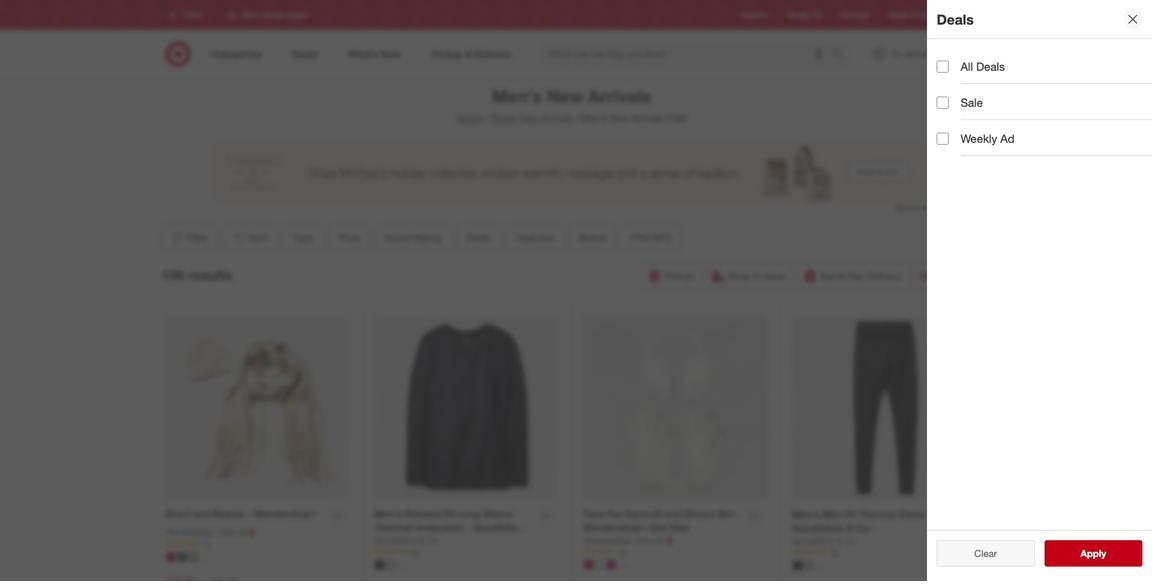 Task type: locate. For each thing, give the bounding box(es) containing it.
wondershop link
[[166, 526, 217, 538], [583, 535, 634, 547]]

fit for long
[[444, 508, 456, 520]]

weekly right weekly ad checkbox
[[961, 132, 998, 145]]

men's inside 'men's relaxed fit long sleeve thermal undershirt - goodfellow & co™'
[[375, 508, 402, 520]]

1 vertical spatial deals
[[977, 59, 1005, 73]]

0 horizontal spatial deals
[[467, 232, 491, 244]]

type
[[293, 232, 313, 244]]

wondershop for scarf
[[166, 527, 214, 537]]

1 horizontal spatial wondershop only at ¬
[[583, 535, 674, 547]]

0 horizontal spatial wondershop only at ¬
[[166, 526, 256, 538]]

2 horizontal spatial deals
[[977, 59, 1005, 73]]

faux fur earmuff and gloves set - wondershop™ one size image
[[583, 315, 768, 500], [583, 315, 768, 500]]

faux fur earmuff and gloves set - wondershop™ one size link
[[583, 507, 740, 535]]

men's up the advertisement 'region'
[[581, 112, 607, 124]]

0 horizontal spatial fit
[[444, 508, 456, 520]]

only down one
[[637, 535, 654, 545]]

scarf and beanie - wondershop™ link
[[166, 507, 317, 521]]

1 horizontal spatial only
[[637, 535, 654, 545]]

1 horizontal spatial fit
[[845, 508, 856, 520]]

weekly ad
[[788, 10, 822, 19], [961, 132, 1015, 145]]

featured button
[[506, 224, 564, 251]]

0 horizontal spatial thermal
[[375, 522, 412, 534]]

wondershop
[[166, 527, 214, 537], [583, 535, 631, 545]]

arrivals
[[588, 85, 651, 107], [541, 112, 573, 124], [632, 112, 664, 124]]

¬ for -
[[248, 526, 256, 538]]

co™ up 33 link
[[856, 522, 875, 534]]

35
[[412, 547, 420, 556]]

thermal down the relaxed
[[375, 522, 412, 534]]

co down undershirt
[[427, 535, 438, 545]]

weekly right the registry
[[788, 10, 811, 19]]

31
[[621, 547, 629, 556]]

men's relaxed fit long sleeve thermal undershirt - goodfellow & co™ image
[[375, 315, 559, 500], [375, 315, 559, 500]]

31 link
[[583, 547, 768, 557]]

0 vertical spatial deals
[[937, 11, 974, 27]]

1 horizontal spatial thermal
[[859, 508, 897, 520]]

weekly ad link
[[788, 10, 822, 20]]

wondershop™ down the fur
[[583, 522, 646, 534]]

0 vertical spatial co™
[[856, 522, 875, 534]]

0 horizontal spatial goodfellow & co
[[375, 535, 438, 545]]

(106)
[[666, 112, 687, 124]]

1 horizontal spatial weekly ad
[[961, 132, 1015, 145]]

wondershop up "11"
[[166, 527, 214, 537]]

advertisement region
[[212, 142, 932, 202]]

¬
[[248, 526, 256, 538], [666, 535, 674, 547]]

1 and from the left
[[193, 508, 210, 520]]

1 horizontal spatial target
[[490, 112, 517, 124]]

0 horizontal spatial weekly ad
[[788, 10, 822, 19]]

fit inside 'men's relaxed fit long sleeve thermal undershirt - goodfellow & co™'
[[444, 508, 456, 520]]

co
[[427, 535, 438, 545], [845, 536, 856, 546]]

0 horizontal spatial ad
[[813, 10, 822, 19]]

ad
[[813, 10, 822, 19], [1001, 132, 1015, 145]]

wondershop link up "11"
[[166, 526, 217, 538]]

and inside scarf and beanie - wondershop™ link
[[193, 508, 210, 520]]

wondershop for faux
[[583, 535, 631, 545]]

-
[[247, 508, 251, 520], [735, 508, 739, 520], [928, 508, 932, 520], [466, 522, 470, 534]]

1 vertical spatial ad
[[1001, 132, 1015, 145]]

goodfellow & co link up 33
[[792, 535, 856, 547]]

fpo/apo
[[630, 232, 672, 244]]

co™ inside men's slim fit thermal pants - goodfellow & co™
[[856, 522, 875, 534]]

clear
[[975, 547, 997, 559]]

1 vertical spatial weekly
[[961, 132, 998, 145]]

goodfellow & co up 35
[[375, 535, 438, 545]]

/
[[485, 112, 488, 124], [575, 112, 579, 124]]

& inside 'men's relaxed fit long sleeve thermal undershirt - goodfellow & co™'
[[375, 535, 381, 547]]

brand button
[[569, 224, 615, 251]]

0 horizontal spatial wondershop
[[166, 527, 214, 537]]

1 horizontal spatial /
[[575, 112, 579, 124]]

0 horizontal spatial target
[[456, 112, 482, 124]]

wondershop up 31
[[583, 535, 631, 545]]

& left 35
[[375, 535, 381, 547]]

1 horizontal spatial wondershop link
[[583, 535, 634, 547]]

and right the "scarf"
[[193, 508, 210, 520]]

brand
[[579, 232, 605, 244]]

weekly ad down sale
[[961, 132, 1015, 145]]

0 horizontal spatial co
[[427, 535, 438, 545]]

0 horizontal spatial and
[[193, 508, 210, 520]]

at down one
[[656, 535, 663, 545]]

0 horizontal spatial goodfellow & co link
[[375, 535, 438, 547]]

wondershop only at ¬ up "11"
[[166, 526, 256, 538]]

scarf and beanie - wondershop™ image
[[166, 315, 351, 500], [166, 315, 351, 500]]

goodfellow
[[473, 522, 525, 534], [792, 522, 844, 534], [375, 535, 418, 545], [792, 536, 835, 546]]

2 vertical spatial deals
[[467, 232, 491, 244]]

- right 'beanie'
[[247, 508, 251, 520]]

new left (106)
[[610, 112, 629, 124]]

deals right all
[[977, 59, 1005, 73]]

¬ down size
[[666, 535, 674, 547]]

same day delivery
[[820, 270, 902, 282]]

search button
[[828, 41, 857, 70]]

- right set
[[735, 508, 739, 520]]

2 / from the left
[[575, 112, 579, 124]]

1 vertical spatial wondershop™
[[583, 522, 646, 534]]

0 horizontal spatial at
[[238, 527, 246, 537]]

goodfellow down sleeve
[[473, 522, 525, 534]]

only
[[219, 527, 236, 537], [637, 535, 654, 545]]

0 horizontal spatial ¬
[[248, 526, 256, 538]]

1 horizontal spatial weekly
[[961, 132, 998, 145]]

and
[[193, 508, 210, 520], [664, 508, 681, 520]]

men's slim fit thermal pants - goodfellow & co™ link
[[792, 508, 950, 535]]

wondershop™ up the "11" link
[[254, 508, 317, 520]]

goodfellow & co for goodfellow
[[792, 536, 856, 546]]

size
[[670, 522, 689, 534]]

0 vertical spatial weekly ad
[[788, 10, 822, 19]]

0 vertical spatial wondershop™
[[254, 508, 317, 520]]

men's left slim
[[792, 508, 820, 520]]

goodfellow & co up 33
[[792, 536, 856, 546]]

goodfellow & co for undershirt
[[375, 535, 438, 545]]

/ right the target link
[[485, 112, 488, 124]]

0 horizontal spatial wondershop™
[[254, 508, 317, 520]]

0 horizontal spatial /
[[485, 112, 488, 124]]

thermal inside men's slim fit thermal pants - goodfellow & co™
[[859, 508, 897, 520]]

1 vertical spatial co™
[[384, 535, 402, 547]]

beanie
[[213, 508, 244, 520]]

fit
[[444, 508, 456, 520], [845, 508, 856, 520]]

wondershop only at ¬
[[166, 526, 256, 538], [583, 535, 674, 547]]

men's slim fit thermal pants - goodfellow & co™ image
[[792, 315, 978, 501], [792, 315, 978, 501]]

sort
[[249, 232, 267, 244]]

new up the target new arrivals link
[[547, 85, 583, 107]]

wondershop only at ¬ up 31
[[583, 535, 674, 547]]

goodfellow & co link
[[375, 535, 438, 547], [792, 535, 856, 547]]

1 horizontal spatial at
[[656, 535, 663, 545]]

- inside 'men's relaxed fit long sleeve thermal undershirt - goodfellow & co™'
[[466, 522, 470, 534]]

fit right slim
[[845, 508, 856, 520]]

1 horizontal spatial and
[[664, 508, 681, 520]]

men's for slim
[[792, 508, 820, 520]]

1 horizontal spatial goodfellow & co link
[[792, 535, 856, 547]]

at for beanie
[[238, 527, 246, 537]]

new right the target link
[[519, 112, 539, 124]]

0 vertical spatial weekly
[[788, 10, 811, 19]]

featured
[[516, 232, 554, 244]]

co™ left 35
[[384, 535, 402, 547]]

1 horizontal spatial ad
[[1001, 132, 1015, 145]]

weekly ad right the registry
[[788, 10, 822, 19]]

wondershop™
[[254, 508, 317, 520], [583, 522, 646, 534]]

scarf
[[166, 508, 190, 520]]

/ right the target new arrivals link
[[575, 112, 579, 124]]

0 horizontal spatial only
[[219, 527, 236, 537]]

1 horizontal spatial deals
[[937, 11, 974, 27]]

106
[[161, 266, 184, 283]]

weekly
[[788, 10, 811, 19], [961, 132, 998, 145]]

goodfellow & co
[[375, 535, 438, 545], [792, 536, 856, 546]]

0 vertical spatial ad
[[813, 10, 822, 19]]

&
[[847, 522, 854, 534], [375, 535, 381, 547], [420, 535, 425, 545], [838, 536, 843, 546]]

deals button
[[456, 224, 501, 251]]

co™ inside 'men's relaxed fit long sleeve thermal undershirt - goodfellow & co™'
[[384, 535, 402, 547]]

deals right rating at the top
[[467, 232, 491, 244]]

clear button
[[937, 540, 1035, 567]]

goodfellow up 35
[[375, 535, 418, 545]]

filter button
[[161, 224, 217, 251]]

men's inside men's slim fit thermal pants - goodfellow & co™
[[792, 508, 820, 520]]

- inside men's slim fit thermal pants - goodfellow & co™
[[928, 508, 932, 520]]

- right pants
[[928, 508, 932, 520]]

1 horizontal spatial wondershop
[[583, 535, 631, 545]]

0 vertical spatial thermal
[[859, 508, 897, 520]]

men's
[[492, 85, 542, 107], [581, 112, 607, 124], [375, 508, 402, 520], [792, 508, 820, 520]]

only down 'beanie'
[[219, 527, 236, 537]]

1 horizontal spatial new
[[547, 85, 583, 107]]

fit up undershirt
[[444, 508, 456, 520]]

men's left the relaxed
[[375, 508, 402, 520]]

fit inside men's slim fit thermal pants - goodfellow & co™
[[845, 508, 856, 520]]

wondershop link up 31
[[583, 535, 634, 547]]

and up size
[[664, 508, 681, 520]]

0 horizontal spatial weekly
[[788, 10, 811, 19]]

men's up the target new arrivals link
[[492, 85, 542, 107]]

& up 33 link
[[847, 522, 854, 534]]

target
[[889, 10, 908, 19], [456, 112, 482, 124], [490, 112, 517, 124]]

1 vertical spatial weekly ad
[[961, 132, 1015, 145]]

men's for new
[[492, 85, 542, 107]]

target link
[[456, 112, 482, 124]]

co down men's slim fit thermal pants - goodfellow & co™
[[845, 536, 856, 546]]

1 vertical spatial thermal
[[375, 522, 412, 534]]

thermal left pants
[[859, 508, 897, 520]]

day
[[848, 270, 864, 282]]

- inside faux fur earmuff and gloves set - wondershop™ one size
[[735, 508, 739, 520]]

wondershop link for fur
[[583, 535, 634, 547]]

¬ down scarf and beanie - wondershop™ link
[[248, 526, 256, 538]]

goodfellow & co link for goodfellow
[[792, 535, 856, 547]]

pickup button
[[642, 263, 701, 289]]

shop in store button
[[706, 263, 793, 289]]

faux fur earmuff and gloves set - wondershop™ one size
[[583, 508, 739, 534]]

deals
[[937, 11, 974, 27], [977, 59, 1005, 73], [467, 232, 491, 244]]

and inside faux fur earmuff and gloves set - wondershop™ one size
[[664, 508, 681, 520]]

men's slim fit thermal pants - goodfellow & co™
[[792, 508, 932, 534]]

guest rating button
[[375, 224, 452, 251]]

new
[[547, 85, 583, 107], [519, 112, 539, 124], [610, 112, 629, 124]]

goodfellow down slim
[[792, 522, 844, 534]]

at down scarf and beanie - wondershop™ link
[[238, 527, 246, 537]]

1 horizontal spatial wondershop™
[[583, 522, 646, 534]]

undershirt
[[415, 522, 464, 534]]

0 horizontal spatial wondershop link
[[166, 526, 217, 538]]

1 horizontal spatial co™
[[856, 522, 875, 534]]

1 horizontal spatial ¬
[[666, 535, 674, 547]]

What can we help you find? suggestions appear below search field
[[541, 41, 836, 67]]

1 horizontal spatial goodfellow & co
[[792, 536, 856, 546]]

store
[[764, 270, 786, 282]]

- down long on the bottom left
[[466, 522, 470, 534]]

1 horizontal spatial co
[[845, 536, 856, 546]]

deals right circle
[[937, 11, 974, 27]]

goodfellow & co link up 35
[[375, 535, 438, 547]]

0 horizontal spatial co™
[[384, 535, 402, 547]]

rating
[[414, 232, 441, 244]]

2 and from the left
[[664, 508, 681, 520]]



Task type: vqa. For each thing, say whether or not it's contained in the screenshot.
Figurine associated with Wondershop™
no



Task type: describe. For each thing, give the bounding box(es) containing it.
faux
[[583, 508, 605, 520]]

weekly ad inside deals dialog
[[961, 132, 1015, 145]]

only for beanie
[[219, 527, 236, 537]]

filter
[[187, 232, 208, 244]]

price button
[[328, 224, 370, 251]]

goodfellow inside 'men's relaxed fit long sleeve thermal undershirt - goodfellow & co™'
[[473, 522, 525, 534]]

find
[[948, 10, 962, 19]]

slim
[[823, 508, 842, 520]]

wondershop link for and
[[166, 526, 217, 538]]

sponsored
[[896, 203, 932, 212]]

search
[[828, 49, 857, 61]]

delivery
[[867, 270, 902, 282]]

2 horizontal spatial target
[[889, 10, 908, 19]]

registry
[[742, 10, 768, 19]]

thermal inside 'men's relaxed fit long sleeve thermal undershirt - goodfellow & co™'
[[375, 522, 412, 534]]

apply
[[1081, 547, 1107, 559]]

redcard
[[841, 10, 870, 19]]

11
[[203, 539, 211, 548]]

find stores link
[[948, 10, 985, 20]]

11 link
[[166, 538, 351, 549]]

wondershop™ inside faux fur earmuff and gloves set - wondershop™ one size
[[583, 522, 646, 534]]

0 horizontal spatial new
[[519, 112, 539, 124]]

shop
[[728, 270, 751, 282]]

deals dialog
[[927, 0, 1153, 581]]

one
[[649, 522, 668, 534]]

redcard link
[[841, 10, 870, 20]]

men's relaxed fit long sleeve thermal undershirt - goodfellow & co™
[[375, 508, 525, 547]]

co for undershirt
[[427, 535, 438, 545]]

long
[[458, 508, 481, 520]]

find stores
[[948, 10, 985, 19]]

earmuff
[[625, 508, 661, 520]]

men's for relaxed
[[375, 508, 402, 520]]

fur
[[608, 508, 623, 520]]

& inside men's slim fit thermal pants - goodfellow & co™
[[847, 522, 854, 534]]

stores
[[964, 10, 985, 19]]

only for earmuff
[[637, 535, 654, 545]]

deals inside button
[[467, 232, 491, 244]]

men's relaxed fit long sleeve thermal undershirt - goodfellow & co™ link
[[375, 507, 531, 547]]

fit for thermal
[[845, 508, 856, 520]]

set
[[717, 508, 732, 520]]

Weekly Ad checkbox
[[937, 133, 949, 145]]

guest rating
[[385, 232, 441, 244]]

wondershop only at ¬ for earmuff
[[583, 535, 674, 547]]

wondershop only at ¬ for beanie
[[166, 526, 256, 538]]

circle
[[910, 10, 929, 19]]

Sale checkbox
[[937, 96, 949, 108]]

scarf and beanie - wondershop™
[[166, 508, 317, 520]]

all
[[961, 59, 973, 73]]

shop in store
[[728, 270, 786, 282]]

target new arrivals link
[[490, 112, 573, 124]]

same day delivery button
[[798, 263, 909, 289]]

gloves
[[684, 508, 715, 520]]

at for earmuff
[[656, 535, 663, 545]]

ad inside deals dialog
[[1001, 132, 1015, 145]]

106 results
[[161, 266, 233, 283]]

co for goodfellow
[[845, 536, 856, 546]]

pickup
[[664, 270, 693, 282]]

all deals
[[961, 59, 1005, 73]]

same
[[820, 270, 845, 282]]

goodfellow inside men's slim fit thermal pants - goodfellow & co™
[[792, 522, 844, 534]]

in
[[754, 270, 761, 282]]

All Deals checkbox
[[937, 60, 949, 72]]

registry link
[[742, 10, 768, 20]]

target circle
[[889, 10, 929, 19]]

33 link
[[792, 547, 978, 558]]

35 link
[[375, 547, 559, 557]]

men's new arrivals target / target new arrivals / men's new arrivals (106)
[[456, 85, 687, 124]]

2 horizontal spatial new
[[610, 112, 629, 124]]

results
[[188, 266, 233, 283]]

1 / from the left
[[485, 112, 488, 124]]

price
[[338, 232, 360, 244]]

sleeve
[[484, 508, 514, 520]]

fpo/apo button
[[620, 224, 682, 251]]

sort button
[[222, 224, 278, 251]]

relaxed
[[405, 508, 442, 520]]

& down slim
[[838, 536, 843, 546]]

guest
[[385, 232, 411, 244]]

sale
[[961, 96, 983, 109]]

& down undershirt
[[420, 535, 425, 545]]

weekly inside deals dialog
[[961, 132, 998, 145]]

pants
[[899, 508, 925, 520]]

apply button
[[1045, 540, 1143, 567]]

goodfellow up 33
[[792, 536, 835, 546]]

target circle link
[[889, 10, 929, 20]]

goodfellow & co link for undershirt
[[375, 535, 438, 547]]

33
[[830, 548, 838, 557]]

type button
[[282, 224, 323, 251]]

¬ for and
[[666, 535, 674, 547]]



